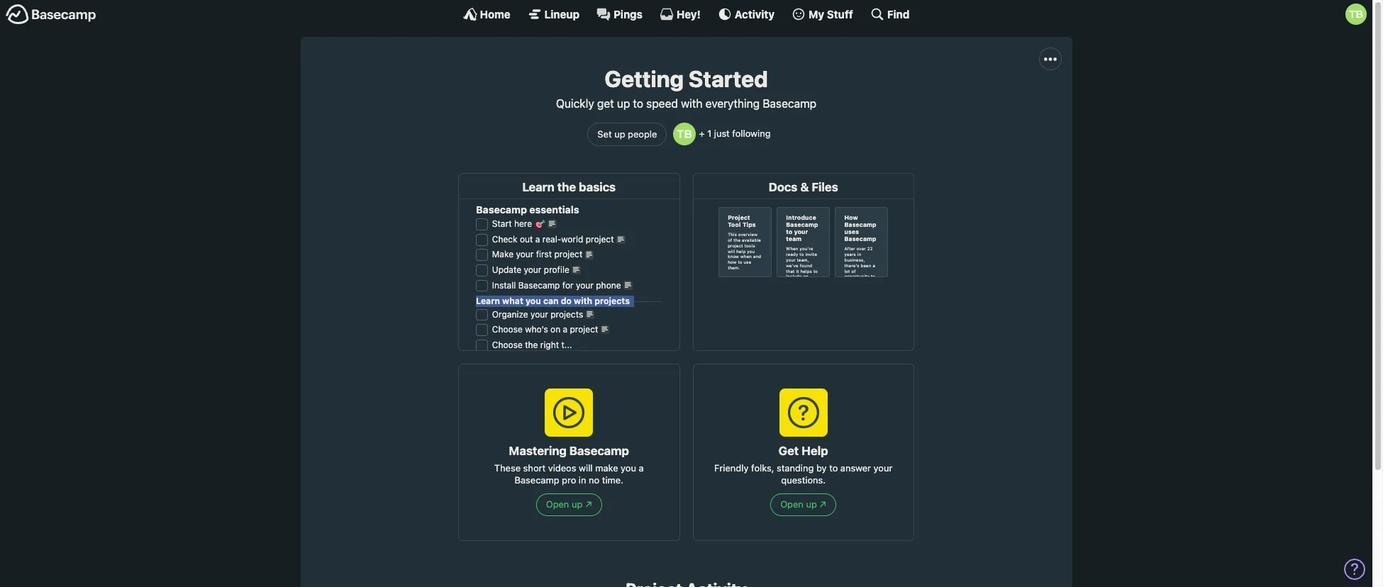 Task type: vqa. For each thing, say whether or not it's contained in the screenshot.
Josh Fiske image for Jennifer Young icon
no



Task type: describe. For each thing, give the bounding box(es) containing it.
set up people link
[[588, 123, 667, 146]]

my stuff
[[809, 7, 853, 20]]

basecamp
[[763, 97, 817, 110]]

pings button
[[597, 7, 643, 21]]

get
[[597, 97, 614, 110]]

to
[[633, 97, 643, 110]]

set up people
[[598, 128, 657, 140]]

quickly
[[556, 97, 594, 110]]

activity
[[735, 7, 775, 20]]

my stuff button
[[792, 7, 853, 21]]

pings
[[614, 7, 643, 20]]

people
[[628, 128, 657, 140]]

getting started quickly get up to speed with everything basecamp
[[556, 65, 817, 110]]

started
[[689, 65, 768, 92]]

everything
[[706, 97, 760, 110]]

+
[[699, 128, 705, 139]]

switch accounts image
[[6, 4, 96, 26]]

hey! button
[[660, 7, 701, 21]]

stuff
[[827, 7, 853, 20]]

getting
[[605, 65, 684, 92]]

hey!
[[677, 7, 701, 20]]

1
[[708, 128, 712, 139]]

find button
[[870, 7, 910, 21]]



Task type: locate. For each thing, give the bounding box(es) containing it.
lineup
[[545, 7, 580, 20]]

find
[[887, 7, 910, 20]]

lineup link
[[528, 7, 580, 21]]

set
[[598, 128, 612, 140]]

home
[[480, 7, 511, 20]]

tim burton image
[[674, 123, 696, 146]]

following
[[732, 128, 771, 139]]

speed
[[646, 97, 678, 110]]

+ 1 just following
[[699, 128, 771, 139]]

tim burton image
[[1346, 4, 1367, 25]]

home link
[[463, 7, 511, 21]]

activity link
[[718, 7, 775, 21]]

people on this project element
[[670, 112, 785, 156]]

up inside getting started quickly get up to speed with everything basecamp
[[617, 97, 630, 110]]

up left to
[[617, 97, 630, 110]]

0 vertical spatial up
[[617, 97, 630, 110]]

main element
[[0, 0, 1373, 28]]

my
[[809, 7, 824, 20]]

up
[[617, 97, 630, 110], [614, 128, 625, 140]]

just
[[714, 128, 730, 139]]

with
[[681, 97, 703, 110]]

1 vertical spatial up
[[614, 128, 625, 140]]

up right set
[[614, 128, 625, 140]]



